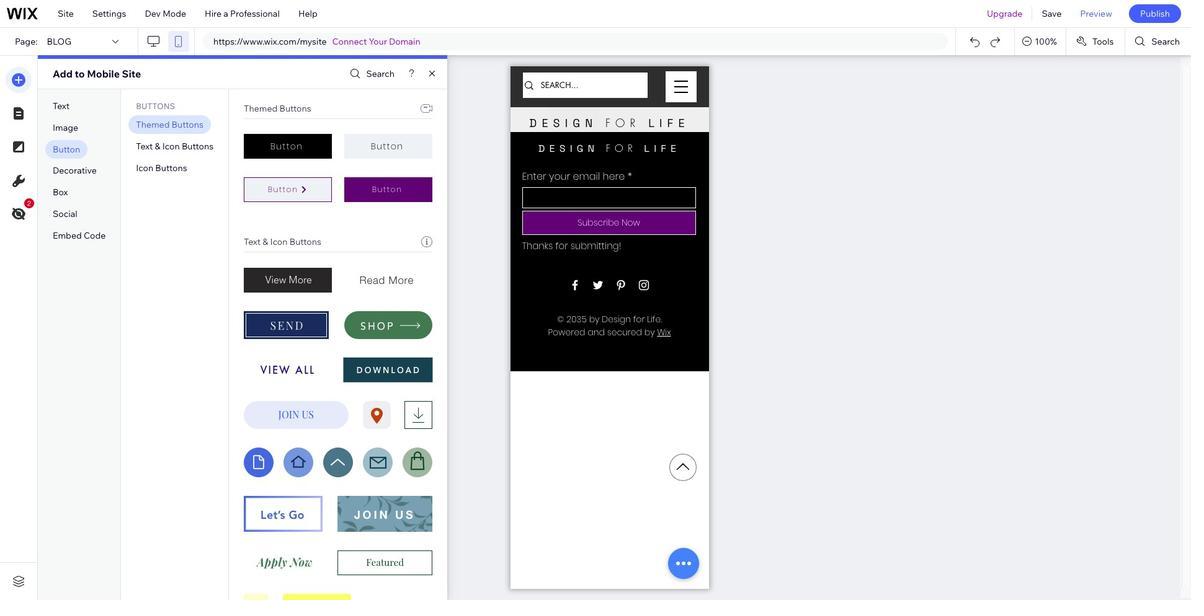 Task type: describe. For each thing, give the bounding box(es) containing it.
preview button
[[1071, 0, 1122, 27]]

0 horizontal spatial icon
[[136, 162, 153, 173]]

1 vertical spatial text
[[136, 141, 153, 152]]

0 vertical spatial &
[[155, 141, 160, 152]]

a
[[224, 8, 228, 19]]

1 horizontal spatial text & icon buttons
[[244, 236, 321, 248]]

100% button
[[1015, 28, 1066, 55]]

2 button
[[6, 199, 34, 227]]

1 horizontal spatial themed
[[244, 103, 277, 114]]

1 vertical spatial search button
[[347, 65, 395, 83]]

1 horizontal spatial &
[[263, 236, 268, 248]]

connect
[[332, 36, 367, 47]]

image
[[53, 122, 78, 133]]

domain
[[389, 36, 420, 47]]

mobile
[[87, 68, 120, 80]]

tools button
[[1066, 28, 1125, 55]]

upgrade
[[987, 8, 1023, 19]]

0 horizontal spatial search
[[366, 68, 395, 79]]

2
[[27, 200, 31, 207]]

https://www.wix.com/mysite connect your domain
[[213, 36, 420, 47]]

tools
[[1092, 36, 1114, 47]]

dev
[[145, 8, 161, 19]]

1 vertical spatial site
[[122, 68, 141, 80]]

social
[[53, 208, 77, 220]]

publish button
[[1129, 4, 1181, 23]]



Task type: locate. For each thing, give the bounding box(es) containing it.
save button
[[1033, 0, 1071, 27]]

https://www.wix.com/mysite
[[213, 36, 327, 47]]

1 horizontal spatial site
[[122, 68, 141, 80]]

preview
[[1080, 8, 1112, 19]]

save
[[1042, 8, 1062, 19]]

button
[[270, 140, 303, 152], [371, 140, 403, 152], [53, 144, 80, 155], [268, 184, 298, 195], [372, 184, 402, 195]]

2 horizontal spatial icon
[[270, 236, 288, 248]]

site up blog
[[58, 8, 74, 19]]

mode
[[163, 8, 186, 19]]

0 horizontal spatial themed
[[136, 119, 170, 130]]

1 vertical spatial search
[[366, 68, 395, 79]]

search down publish
[[1152, 36, 1180, 47]]

search button
[[1126, 28, 1191, 55], [347, 65, 395, 83]]

0 vertical spatial themed buttons
[[244, 103, 311, 114]]

1 horizontal spatial search button
[[1126, 28, 1191, 55]]

search down your
[[366, 68, 395, 79]]

search
[[1152, 36, 1180, 47], [366, 68, 395, 79]]

0 vertical spatial search
[[1152, 36, 1180, 47]]

dev mode
[[145, 8, 186, 19]]

&
[[155, 141, 160, 152], [263, 236, 268, 248]]

0 horizontal spatial site
[[58, 8, 74, 19]]

1 vertical spatial text & icon buttons
[[244, 236, 321, 248]]

0 horizontal spatial &
[[155, 141, 160, 152]]

2 vertical spatial icon
[[270, 236, 288, 248]]

0 vertical spatial text & icon buttons
[[136, 141, 213, 152]]

themed buttons
[[244, 103, 311, 114], [136, 119, 203, 130]]

0 horizontal spatial text & icon buttons
[[136, 141, 213, 152]]

button button
[[244, 134, 332, 159], [344, 134, 432, 159], [244, 177, 332, 202], [344, 177, 432, 202]]

0 horizontal spatial themed buttons
[[136, 119, 203, 130]]

box
[[53, 187, 68, 198]]

publish
[[1140, 8, 1170, 19]]

0 vertical spatial themed
[[244, 103, 277, 114]]

1 vertical spatial themed buttons
[[136, 119, 203, 130]]

0 vertical spatial search button
[[1126, 28, 1191, 55]]

2 horizontal spatial text
[[244, 236, 261, 248]]

1 horizontal spatial text
[[136, 141, 153, 152]]

text
[[53, 100, 70, 112], [136, 141, 153, 152], [244, 236, 261, 248]]

blog
[[47, 36, 71, 47]]

0 horizontal spatial text
[[53, 100, 70, 112]]

2 vertical spatial text
[[244, 236, 261, 248]]

icon buttons
[[136, 162, 187, 173]]

icon
[[162, 141, 180, 152], [136, 162, 153, 173], [270, 236, 288, 248]]

1 horizontal spatial themed buttons
[[244, 103, 311, 114]]

0 horizontal spatial search button
[[347, 65, 395, 83]]

embed
[[53, 230, 82, 241]]

add to mobile site
[[53, 68, 141, 80]]

site right mobile
[[122, 68, 141, 80]]

0 vertical spatial site
[[58, 8, 74, 19]]

code
[[84, 230, 106, 241]]

0 vertical spatial text
[[53, 100, 70, 112]]

buttons
[[136, 101, 175, 111], [279, 103, 311, 114], [172, 119, 203, 130], [182, 141, 213, 152], [155, 162, 187, 173], [290, 236, 321, 248]]

to
[[75, 68, 85, 80]]

themed
[[244, 103, 277, 114], [136, 119, 170, 130]]

1 vertical spatial icon
[[136, 162, 153, 173]]

search button down publish button
[[1126, 28, 1191, 55]]

hire
[[205, 8, 222, 19]]

1 vertical spatial &
[[263, 236, 268, 248]]

decorative
[[53, 165, 97, 176]]

site
[[58, 8, 74, 19], [122, 68, 141, 80]]

1 vertical spatial themed
[[136, 119, 170, 130]]

1 horizontal spatial search
[[1152, 36, 1180, 47]]

embed code
[[53, 230, 106, 241]]

add
[[53, 68, 73, 80]]

hire a professional
[[205, 8, 280, 19]]

1 horizontal spatial icon
[[162, 141, 180, 152]]

search button down your
[[347, 65, 395, 83]]

settings
[[92, 8, 126, 19]]

your
[[369, 36, 387, 47]]

100%
[[1035, 36, 1057, 47]]

0 vertical spatial icon
[[162, 141, 180, 152]]

help
[[298, 8, 317, 19]]

professional
[[230, 8, 280, 19]]

text & icon buttons
[[136, 141, 213, 152], [244, 236, 321, 248]]



Task type: vqa. For each thing, say whether or not it's contained in the screenshot.
'Code'
yes



